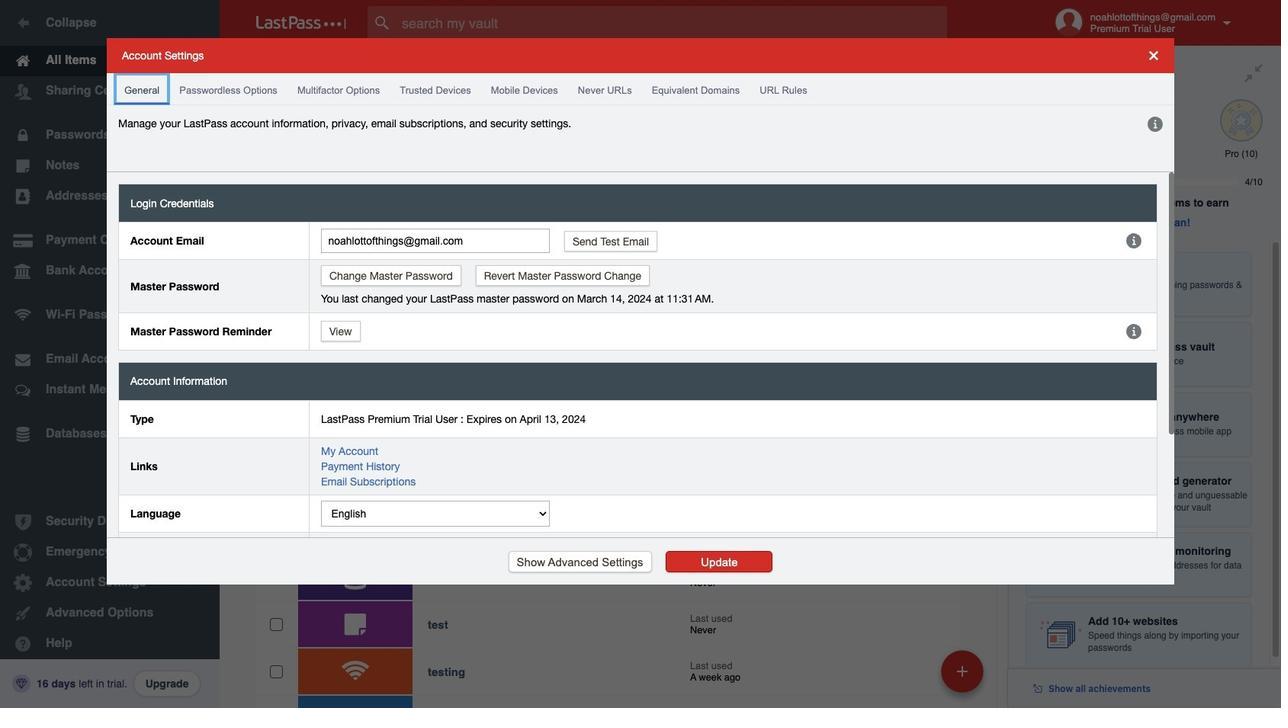 Task type: describe. For each thing, give the bounding box(es) containing it.
lastpass image
[[256, 16, 346, 30]]

new item navigation
[[936, 646, 993, 708]]

new item image
[[957, 666, 968, 677]]

main navigation navigation
[[0, 0, 220, 708]]

search my vault text field
[[368, 6, 977, 40]]

vault options navigation
[[220, 46, 1008, 92]]



Task type: vqa. For each thing, say whether or not it's contained in the screenshot.
"search my vault" Text Field
yes



Task type: locate. For each thing, give the bounding box(es) containing it.
Search search field
[[368, 6, 977, 40]]



